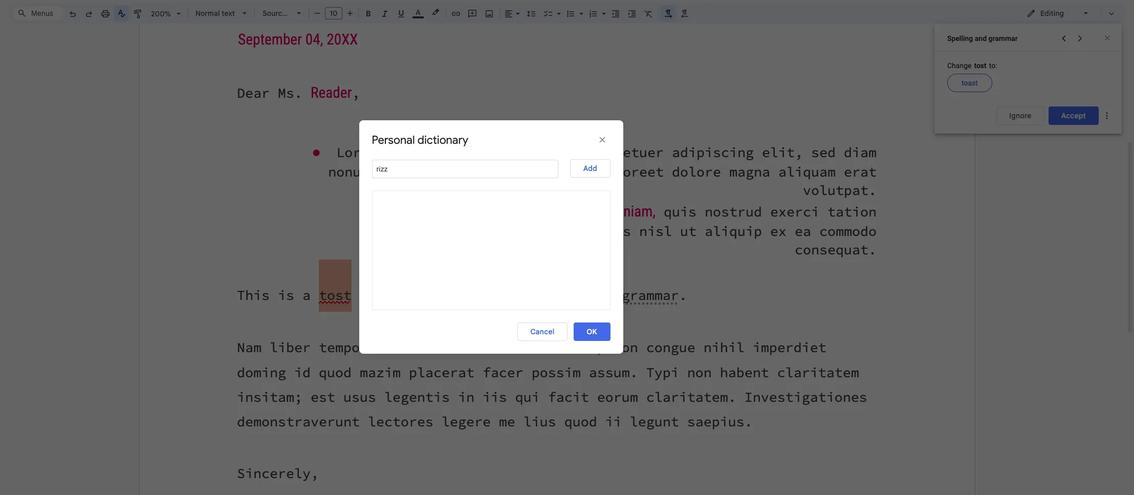 Task type: describe. For each thing, give the bounding box(es) containing it.
add
[[584, 164, 597, 173]]

change tost to:
[[948, 61, 998, 70]]

tost
[[975, 61, 987, 70]]

cancel button
[[518, 323, 568, 341]]

cancel
[[531, 327, 555, 336]]

personal dictionary heading
[[372, 133, 474, 147]]

grammar
[[989, 34, 1018, 42]]

spelling and grammar
[[948, 34, 1018, 42]]

ignore
[[1010, 111, 1032, 120]]

accept
[[1062, 111, 1086, 120]]

dictionary
[[418, 133, 469, 147]]

spelling and grammar check dialog
[[935, 24, 1122, 134]]

Add a new word text field
[[372, 160, 558, 178]]

sentence
[[366, 272, 397, 282]]

sentence button
[[362, 271, 400, 283]]

and
[[975, 34, 987, 42]]

personal dictionary application
[[0, 0, 1135, 495]]

spelling
[[948, 34, 973, 42]]

ignore button
[[997, 106, 1045, 125]]



Task type: vqa. For each thing, say whether or not it's contained in the screenshot.
toast button
yes



Task type: locate. For each thing, give the bounding box(es) containing it.
personal dictionary dialog
[[359, 120, 623, 354]]

toast
[[962, 79, 978, 87]]

ok
[[587, 327, 597, 336]]

personal dictionary
[[372, 133, 469, 147]]

to:
[[990, 61, 998, 70]]

Menus field
[[13, 6, 64, 20]]

ok button
[[574, 323, 611, 341]]

main toolbar
[[63, 0, 693, 261]]

personal
[[372, 133, 415, 147]]

accept button
[[1049, 106, 1099, 125]]

toast button
[[948, 74, 993, 92]]

change
[[948, 61, 972, 70]]

add button
[[570, 159, 611, 178]]

personal dictionary entries.  press delete or backspace to remove words from the dictionary. list box
[[372, 190, 611, 310]]



